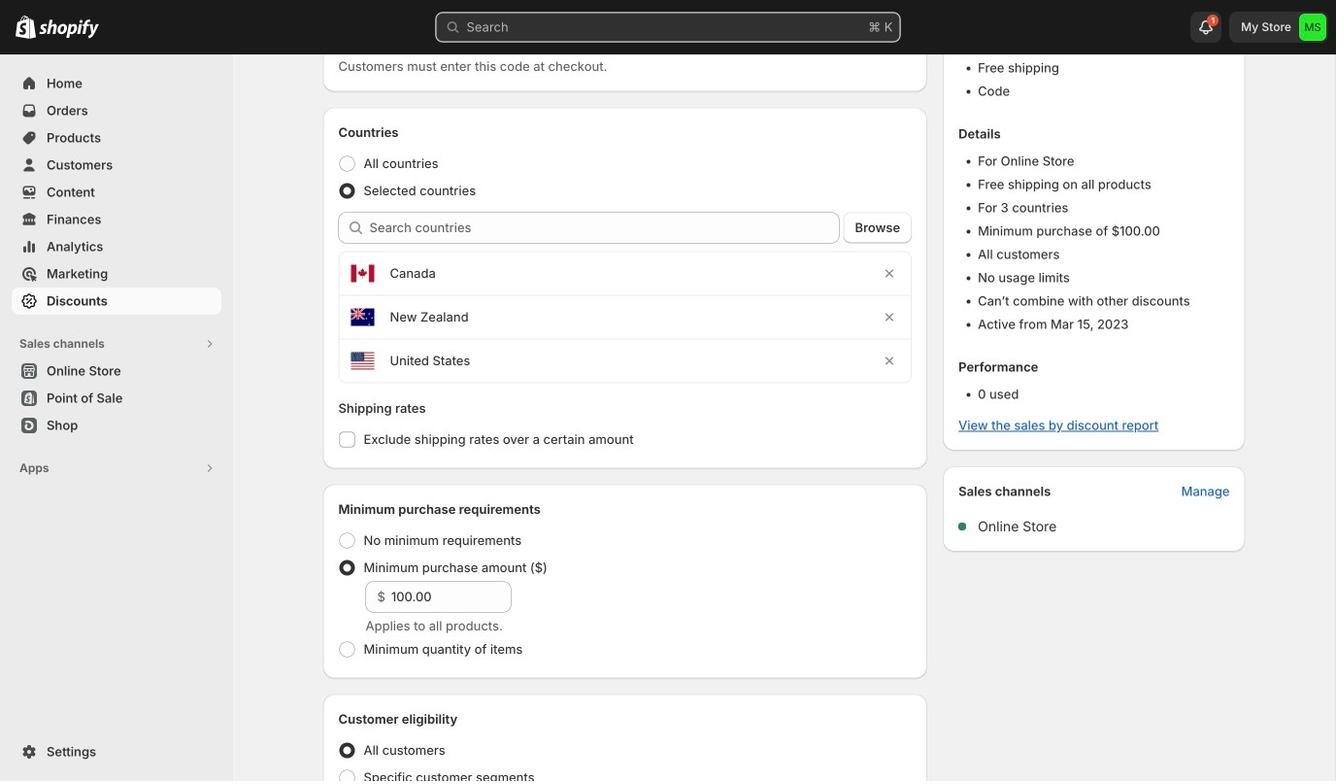Task type: locate. For each thing, give the bounding box(es) containing it.
0.00 text field
[[391, 581, 511, 613]]

shopify image
[[39, 19, 99, 39]]

my store image
[[1300, 14, 1327, 41]]



Task type: describe. For each thing, give the bounding box(es) containing it.
Search countries text field
[[370, 212, 840, 243]]

shopify image
[[16, 15, 36, 39]]



Task type: vqa. For each thing, say whether or not it's contained in the screenshot.
Search countries text box
yes



